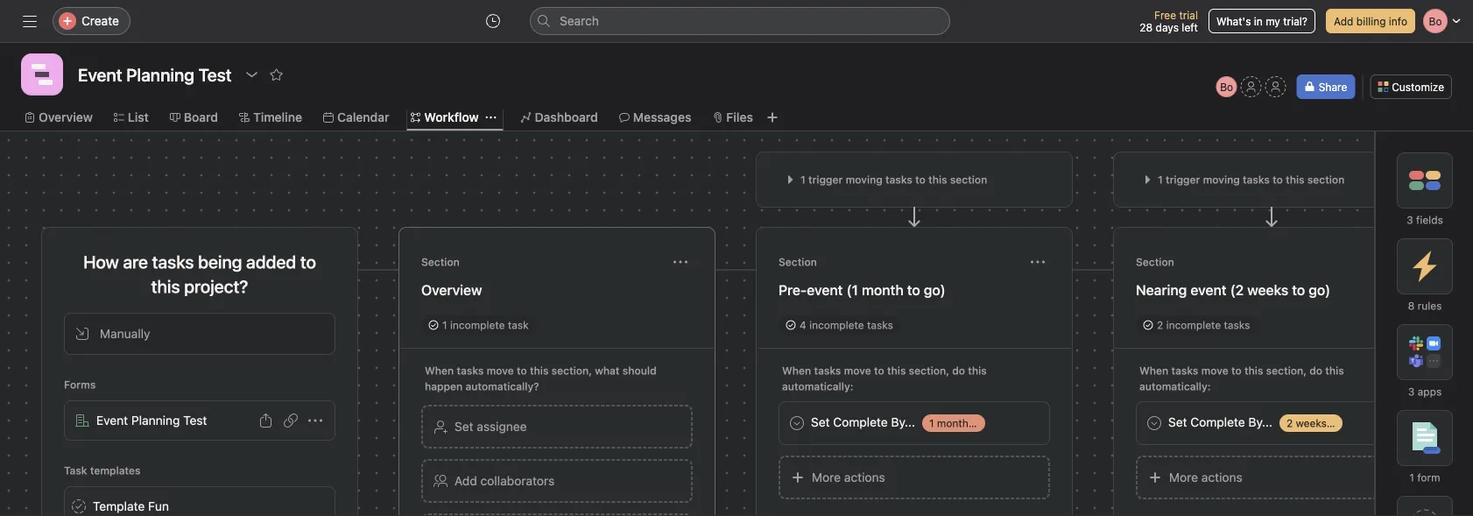 Task type: vqa. For each thing, say whether or not it's contained in the screenshot.
Section
yes



Task type: locate. For each thing, give the bounding box(es) containing it.
2 incomplete tasks
[[1158, 319, 1251, 331]]

task
[[64, 464, 87, 477]]

collaborators
[[481, 474, 555, 488]]

trigger for nearing
[[1166, 173, 1201, 186]]

1 horizontal spatial show options image
[[308, 414, 322, 428]]

incomplete right 4
[[810, 319, 865, 331]]

2 more actions button from the left
[[1136, 456, 1408, 499]]

1 trigger from the left
[[809, 173, 843, 186]]

more
[[812, 470, 841, 485], [1170, 470, 1199, 485]]

1 section from the left
[[951, 173, 988, 186]]

set assignee button
[[421, 405, 693, 449]]

1 set complete by... from the left
[[811, 415, 916, 429]]

go) right (1
[[924, 282, 946, 298]]

1 vertical spatial 2
[[1287, 417, 1294, 429]]

template
[[93, 499, 145, 513]]

3 left fields
[[1407, 214, 1414, 226]]

0 horizontal spatial overview
[[39, 110, 93, 124]]

0 horizontal spatial 2
[[1158, 319, 1164, 331]]

1 automatically: from the left
[[782, 380, 854, 393]]

add left collaborators
[[455, 474, 477, 488]]

1 incomplete from the left
[[450, 319, 505, 331]]

do up 2 weeks before event
[[1310, 365, 1323, 377]]

calendar link
[[323, 108, 389, 127]]

incomplete down the nearing
[[1167, 319, 1222, 331]]

1 when from the left
[[425, 365, 454, 377]]

board
[[184, 110, 218, 124]]

0 vertical spatial 3
[[1407, 214, 1414, 226]]

1 horizontal spatial more actions
[[1170, 470, 1243, 485]]

move down 2 incomplete tasks
[[1202, 365, 1229, 377]]

to inside pre-event (1 month to go) button
[[908, 282, 921, 298]]

0 horizontal spatial incomplete
[[450, 319, 505, 331]]

1 horizontal spatial month
[[937, 417, 969, 429]]

0 horizontal spatial 1 trigger moving tasks to this section button
[[779, 167, 1051, 192]]

event inside button
[[1191, 282, 1227, 298]]

2 set complete by... from the left
[[1169, 415, 1273, 429]]

0 vertical spatial 2
[[1158, 319, 1164, 331]]

1 horizontal spatial when
[[782, 365, 812, 377]]

None text field
[[74, 59, 236, 90]]

complete for (2
[[1191, 415, 1246, 429]]

2 horizontal spatial section,
[[1267, 365, 1307, 377]]

0 horizontal spatial add
[[455, 474, 477, 488]]

1 horizontal spatial incomplete
[[810, 319, 865, 331]]

2 horizontal spatial incomplete
[[1167, 319, 1222, 331]]

add inside add billing info button
[[1334, 15, 1354, 27]]

trigger
[[809, 173, 843, 186], [1166, 173, 1201, 186]]

1 horizontal spatial go)
[[1309, 282, 1331, 298]]

section,
[[552, 365, 592, 377], [909, 365, 950, 377], [1267, 365, 1307, 377]]

2 automatically: from the left
[[1140, 380, 1211, 393]]

actions for (2
[[1202, 470, 1243, 485]]

what's in my trial?
[[1217, 15, 1308, 27]]

2 when from the left
[[782, 365, 812, 377]]

1 trigger moving tasks to this section button for month
[[779, 167, 1051, 192]]

incomplete left task
[[450, 319, 505, 331]]

trial
[[1180, 9, 1199, 21]]

nearing event (2 weeks to go) button
[[1136, 274, 1408, 306]]

search
[[560, 14, 599, 28]]

1 vertical spatial overview
[[421, 282, 482, 298]]

1 horizontal spatial automatically:
[[1140, 380, 1211, 393]]

1 more actions from the left
[[812, 470, 886, 485]]

move for pre-event (1 month to go)
[[844, 365, 872, 377]]

1 horizontal spatial do
[[1310, 365, 1323, 377]]

28
[[1140, 21, 1153, 33]]

1 month before event
[[930, 417, 1034, 429]]

when down 2 incomplete tasks
[[1140, 365, 1169, 377]]

2 section, from the left
[[909, 365, 950, 377]]

automatically: down 2 incomplete tasks
[[1140, 380, 1211, 393]]

1 section from the left
[[421, 256, 460, 268]]

section, inside when tasks move to this section, what should happen automatically?
[[552, 365, 592, 377]]

create
[[81, 14, 119, 28]]

1 1 trigger moving tasks to this section from the left
[[801, 173, 988, 186]]

to inside how are tasks being added to this project?
[[300, 251, 316, 272]]

0 horizontal spatial 1 trigger moving tasks to this section
[[801, 173, 988, 186]]

section up the nearing
[[1136, 256, 1175, 268]]

1 horizontal spatial trigger
[[1166, 173, 1201, 186]]

0 horizontal spatial when
[[425, 365, 454, 377]]

0 horizontal spatial more
[[812, 470, 841, 485]]

0 horizontal spatial move
[[487, 365, 514, 377]]

this
[[929, 173, 948, 186], [1286, 173, 1305, 186], [530, 365, 549, 377], [888, 365, 906, 377], [968, 365, 987, 377], [1245, 365, 1264, 377], [1326, 365, 1345, 377]]

1 horizontal spatial section
[[779, 256, 817, 268]]

1 when tasks move to this section, do this automatically: from the left
[[782, 365, 987, 393]]

1
[[801, 173, 806, 186], [1158, 173, 1163, 186], [443, 319, 447, 331], [930, 417, 935, 429], [1410, 471, 1415, 484]]

0 horizontal spatial show options image
[[245, 67, 259, 81]]

0 horizontal spatial more actions button
[[779, 456, 1051, 499]]

month inside button
[[862, 282, 904, 298]]

bo
[[1221, 81, 1234, 93]]

1 horizontal spatial 1 trigger moving tasks to this section button
[[1136, 167, 1408, 192]]

0 horizontal spatial more actions
[[812, 470, 886, 485]]

trigger for pre-
[[809, 173, 843, 186]]

show options image left add to starred icon
[[245, 67, 259, 81]]

section, for pre-event (1 month to go)
[[909, 365, 950, 377]]

3 incomplete from the left
[[1167, 319, 1222, 331]]

1 trigger moving tasks to this section for month
[[801, 173, 988, 186]]

section for pre-event (1 month to go)
[[951, 173, 988, 186]]

(2
[[1231, 282, 1244, 298]]

by... left 1 month before event
[[892, 415, 916, 429]]

move for overview
[[487, 365, 514, 377]]

0 horizontal spatial actions
[[845, 470, 886, 485]]

1 horizontal spatial add
[[1334, 15, 1354, 27]]

0 horizontal spatial before
[[972, 417, 1004, 429]]

when tasks move to this section, do this automatically:
[[782, 365, 987, 393], [1140, 365, 1345, 393]]

1 actions from the left
[[845, 470, 886, 485]]

2 by... from the left
[[1249, 415, 1273, 429]]

move down 4 incomplete tasks
[[844, 365, 872, 377]]

section up pre-
[[779, 256, 817, 268]]

by...
[[892, 415, 916, 429], [1249, 415, 1273, 429]]

do
[[953, 365, 966, 377], [1310, 365, 1323, 377]]

3 move from the left
[[1202, 365, 1229, 377]]

add inside add collaborators button
[[455, 474, 477, 488]]

event inside button
[[807, 282, 843, 298]]

1 horizontal spatial weeks
[[1296, 417, 1327, 429]]

1 horizontal spatial actions
[[1202, 470, 1243, 485]]

2 actions from the left
[[1202, 470, 1243, 485]]

1 horizontal spatial move
[[844, 365, 872, 377]]

3 left apps
[[1409, 386, 1415, 398]]

automatically: down 4
[[782, 380, 854, 393]]

1 trigger moving tasks to this section button
[[779, 167, 1051, 192], [1136, 167, 1408, 192]]

weeks inside button
[[1248, 282, 1289, 298]]

more actions button for month
[[779, 456, 1051, 499]]

do for pre-event (1 month to go)
[[953, 365, 966, 377]]

incomplete for overview
[[450, 319, 505, 331]]

1 horizontal spatial overview
[[421, 282, 482, 298]]

1 complete from the left
[[834, 415, 888, 429]]

set assignee
[[455, 419, 527, 434]]

section, up 2 weeks before event
[[1267, 365, 1307, 377]]

0 horizontal spatial section
[[951, 173, 988, 186]]

more actions for (2
[[1170, 470, 1243, 485]]

do up 1 month before event
[[953, 365, 966, 377]]

section, left what
[[552, 365, 592, 377]]

add for add billing info
[[1334, 15, 1354, 27]]

3 section, from the left
[[1267, 365, 1307, 377]]

search button
[[530, 7, 951, 35]]

more section actions image
[[1031, 255, 1045, 269]]

when tasks move to this section, do this automatically: down 2 incomplete tasks
[[1140, 365, 1345, 393]]

3 when from the left
[[1140, 365, 1169, 377]]

go) inside button
[[924, 282, 946, 298]]

1 vertical spatial 3
[[1409, 386, 1415, 398]]

1 vertical spatial weeks
[[1296, 417, 1327, 429]]

show options image inside event planning test button
[[308, 414, 322, 428]]

1 horizontal spatial section
[[1308, 173, 1345, 186]]

1 horizontal spatial by...
[[1249, 415, 1273, 429]]

this inside when tasks move to this section, what should happen automatically?
[[530, 365, 549, 377]]

2 horizontal spatial when
[[1140, 365, 1169, 377]]

1 more from the left
[[812, 470, 841, 485]]

2 incomplete from the left
[[810, 319, 865, 331]]

list
[[128, 110, 149, 124]]

left
[[1182, 21, 1199, 33]]

this project?
[[151, 276, 248, 297]]

how
[[83, 251, 119, 272]]

3
[[1407, 214, 1414, 226], [1409, 386, 1415, 398]]

2 trigger from the left
[[1166, 173, 1201, 186]]

before
[[972, 417, 1004, 429], [1330, 417, 1362, 429]]

how are tasks being added to this project?
[[83, 251, 316, 297]]

section, for nearing event (2 weeks to go)
[[1267, 365, 1307, 377]]

2 when tasks move to this section, do this automatically: from the left
[[1140, 365, 1345, 393]]

1 vertical spatial show options image
[[308, 414, 322, 428]]

section
[[951, 173, 988, 186], [1308, 173, 1345, 186]]

1 go) from the left
[[924, 282, 946, 298]]

add left billing
[[1334, 15, 1354, 27]]

1 vertical spatial add
[[455, 474, 477, 488]]

when inside when tasks move to this section, what should happen automatically?
[[425, 365, 454, 377]]

2 section from the left
[[779, 256, 817, 268]]

to
[[916, 173, 926, 186], [1273, 173, 1284, 186], [300, 251, 316, 272], [908, 282, 921, 298], [1293, 282, 1306, 298], [517, 365, 527, 377], [874, 365, 885, 377], [1232, 365, 1242, 377]]

weeks
[[1248, 282, 1289, 298], [1296, 417, 1327, 429]]

when tasks move to this section, do this automatically: for month
[[782, 365, 987, 393]]

overview up 1 incomplete task
[[421, 282, 482, 298]]

2 1 trigger moving tasks to this section from the left
[[1158, 173, 1345, 186]]

go) right (2
[[1309, 282, 1331, 298]]

manually
[[100, 326, 150, 341]]

add
[[1334, 15, 1354, 27], [455, 474, 477, 488]]

1 horizontal spatial before
[[1330, 417, 1362, 429]]

overview button
[[421, 274, 693, 306]]

by... left 2 weeks before event
[[1249, 415, 1273, 429]]

0 vertical spatial show options image
[[245, 67, 259, 81]]

tab actions image
[[486, 112, 496, 123]]

2 for 2 incomplete tasks
[[1158, 319, 1164, 331]]

fields
[[1417, 214, 1444, 226]]

1 horizontal spatial complete
[[1191, 415, 1246, 429]]

1 horizontal spatial 2
[[1287, 417, 1294, 429]]

go) inside button
[[1309, 282, 1331, 298]]

planning
[[131, 413, 180, 428]]

move up the automatically?
[[487, 365, 514, 377]]

complete
[[834, 415, 888, 429], [1191, 415, 1246, 429]]

when tasks move to this section, what should happen automatically?
[[425, 365, 657, 393]]

2
[[1158, 319, 1164, 331], [1287, 417, 1294, 429]]

0 horizontal spatial moving
[[846, 173, 883, 186]]

0 horizontal spatial set complete by...
[[811, 415, 916, 429]]

0 horizontal spatial when tasks move to this section, do this automatically:
[[782, 365, 987, 393]]

1 do from the left
[[953, 365, 966, 377]]

assignee
[[477, 419, 527, 434]]

event
[[807, 282, 843, 298], [1191, 282, 1227, 298], [1007, 417, 1034, 429], [1365, 417, 1393, 429]]

timeline
[[253, 110, 302, 124]]

0 vertical spatial weeks
[[1248, 282, 1289, 298]]

show options image right the 'copy form link' "icon"
[[308, 414, 322, 428]]

0 horizontal spatial complete
[[834, 415, 888, 429]]

being
[[198, 251, 242, 272]]

2 1 trigger moving tasks to this section button from the left
[[1136, 167, 1408, 192]]

2 moving from the left
[[1204, 173, 1241, 186]]

more actions button down 1 month before event
[[779, 456, 1051, 499]]

0 horizontal spatial section
[[421, 256, 460, 268]]

1 before from the left
[[972, 417, 1004, 429]]

0 horizontal spatial month
[[862, 282, 904, 298]]

move inside when tasks move to this section, what should happen automatically?
[[487, 365, 514, 377]]

before for nearing event (2 weeks to go)
[[1330, 417, 1362, 429]]

forms
[[64, 379, 96, 391]]

1 move from the left
[[487, 365, 514, 377]]

moving for (1
[[846, 173, 883, 186]]

1 horizontal spatial more
[[1170, 470, 1199, 485]]

should
[[623, 365, 657, 377]]

2 before from the left
[[1330, 417, 1362, 429]]

overview inside button
[[421, 282, 482, 298]]

section up 1 incomplete task
[[421, 256, 460, 268]]

0 vertical spatial overview
[[39, 110, 93, 124]]

1 horizontal spatial moving
[[1204, 173, 1241, 186]]

0 horizontal spatial section,
[[552, 365, 592, 377]]

set
[[811, 415, 830, 429], [1169, 415, 1188, 429], [455, 419, 474, 434]]

messages
[[633, 110, 692, 124]]

0 horizontal spatial go)
[[924, 282, 946, 298]]

event planning test button
[[64, 400, 336, 441]]

go)
[[924, 282, 946, 298], [1309, 282, 1331, 298]]

1 more actions button from the left
[[779, 456, 1051, 499]]

0 horizontal spatial trigger
[[809, 173, 843, 186]]

when tasks move to this section, do this automatically: for weeks
[[1140, 365, 1345, 393]]

more for nearing
[[1170, 470, 1199, 485]]

0 horizontal spatial weeks
[[1248, 282, 1289, 298]]

2 complete from the left
[[1191, 415, 1246, 429]]

more actions button down 2 weeks before event
[[1136, 456, 1408, 499]]

dashboard
[[535, 110, 598, 124]]

(1
[[847, 282, 859, 298]]

when tasks move to this section, do this automatically: down 4 incomplete tasks
[[782, 365, 987, 393]]

move for nearing event (2 weeks to go)
[[1202, 365, 1229, 377]]

1 horizontal spatial 1 trigger moving tasks to this section
[[1158, 173, 1345, 186]]

0 vertical spatial add
[[1334, 15, 1354, 27]]

share form image
[[259, 414, 273, 428]]

1 horizontal spatial set complete by...
[[1169, 415, 1273, 429]]

1 1 trigger moving tasks to this section button from the left
[[779, 167, 1051, 192]]

1 horizontal spatial when tasks move to this section, do this automatically:
[[1140, 365, 1345, 393]]

2 go) from the left
[[1309, 282, 1331, 298]]

2 more actions from the left
[[1170, 470, 1243, 485]]

0 horizontal spatial automatically:
[[782, 380, 854, 393]]

2 move from the left
[[844, 365, 872, 377]]

2 for 2 weeks before event
[[1287, 417, 1294, 429]]

0 horizontal spatial by...
[[892, 415, 916, 429]]

overview down timeline icon
[[39, 110, 93, 124]]

0 horizontal spatial do
[[953, 365, 966, 377]]

before for pre-event (1 month to go)
[[972, 417, 1004, 429]]

0 vertical spatial month
[[862, 282, 904, 298]]

1 moving from the left
[[846, 173, 883, 186]]

overview link
[[25, 108, 93, 127]]

1 horizontal spatial more actions button
[[1136, 456, 1408, 499]]

section, up 1 month before event
[[909, 365, 950, 377]]

1 vertical spatial month
[[937, 417, 969, 429]]

what's
[[1217, 15, 1252, 27]]

0 horizontal spatial set
[[455, 419, 474, 434]]

show options image
[[245, 67, 259, 81], [308, 414, 322, 428]]

more for pre-
[[812, 470, 841, 485]]

2 more from the left
[[1170, 470, 1199, 485]]

more actions button
[[779, 456, 1051, 499], [1136, 456, 1408, 499]]

2 horizontal spatial set
[[1169, 415, 1188, 429]]

more actions
[[812, 470, 886, 485], [1170, 470, 1243, 485]]

pre-event (1 month to go) button
[[779, 274, 1051, 306]]

when up happen
[[425, 365, 454, 377]]

when down 4
[[782, 365, 812, 377]]

2 do from the left
[[1310, 365, 1323, 377]]

1 horizontal spatial section,
[[909, 365, 950, 377]]

1 by... from the left
[[892, 415, 916, 429]]

2 horizontal spatial section
[[1136, 256, 1175, 268]]

2 section from the left
[[1308, 173, 1345, 186]]

1 horizontal spatial set
[[811, 415, 830, 429]]

2 horizontal spatial move
[[1202, 365, 1229, 377]]

billing
[[1357, 15, 1387, 27]]

1 section, from the left
[[552, 365, 592, 377]]



Task type: describe. For each thing, give the bounding box(es) containing it.
create button
[[53, 7, 131, 35]]

are
[[123, 251, 148, 272]]

rules
[[1418, 300, 1443, 312]]

section for nearing event (2 weeks to go)
[[1308, 173, 1345, 186]]

1 trigger moving tasks to this section for weeks
[[1158, 173, 1345, 186]]

copy form link image
[[284, 414, 298, 428]]

trial?
[[1284, 15, 1308, 27]]

timeline link
[[239, 108, 302, 127]]

added
[[246, 251, 296, 272]]

add billing info button
[[1327, 9, 1416, 33]]

search list box
[[530, 7, 951, 35]]

task templates
[[64, 464, 141, 477]]

go) for nearing event (2 weeks to go)
[[1309, 282, 1331, 298]]

when for pre-event (1 month to go)
[[782, 365, 812, 377]]

when for nearing event (2 weeks to go)
[[1140, 365, 1169, 377]]

share button
[[1297, 74, 1356, 99]]

1 incomplete task
[[443, 319, 529, 331]]

3 for 3 apps
[[1409, 386, 1415, 398]]

3 apps
[[1409, 386, 1442, 398]]

more section actions image
[[674, 255, 688, 269]]

nearing event (2 weeks to go)
[[1136, 282, 1331, 298]]

section, for overview
[[552, 365, 592, 377]]

form
[[1418, 471, 1441, 484]]

add collaborators
[[455, 474, 555, 488]]

history image
[[486, 14, 500, 28]]

set complete by... for (1
[[811, 415, 916, 429]]

more actions for (1
[[812, 470, 886, 485]]

pre-event (1 month to go)
[[779, 282, 946, 298]]

by... for weeks
[[1249, 415, 1273, 429]]

add for add collaborators
[[455, 474, 477, 488]]

in
[[1255, 15, 1263, 27]]

task
[[508, 319, 529, 331]]

workflow
[[424, 110, 479, 124]]

my
[[1266, 15, 1281, 27]]

workflow link
[[410, 108, 479, 127]]

templates
[[90, 464, 141, 477]]

free trial 28 days left
[[1140, 9, 1199, 33]]

dashboard link
[[521, 108, 598, 127]]

free
[[1155, 9, 1177, 21]]

set inside 'button'
[[455, 419, 474, 434]]

customize button
[[1371, 74, 1453, 99]]

what
[[595, 365, 620, 377]]

add to starred image
[[270, 67, 284, 81]]

customize
[[1393, 81, 1445, 93]]

files
[[727, 110, 753, 124]]

4 incomplete tasks
[[800, 319, 894, 331]]

8 rules
[[1409, 300, 1443, 312]]

1 form
[[1410, 471, 1441, 484]]

moving for (2
[[1204, 173, 1241, 186]]

more actions button for weeks
[[1136, 456, 1408, 499]]

info
[[1390, 15, 1408, 27]]

event planning test
[[96, 413, 207, 428]]

1 trigger moving tasks to this section button for weeks
[[1136, 167, 1408, 192]]

bo button
[[1217, 76, 1238, 97]]

8
[[1409, 300, 1415, 312]]

files link
[[713, 108, 753, 127]]

test
[[183, 413, 207, 428]]

what's in my trial? button
[[1209, 9, 1316, 33]]

messages link
[[619, 108, 692, 127]]

incomplete for pre-event (1 month to go)
[[810, 319, 865, 331]]

event
[[96, 413, 128, 428]]

section for overview
[[421, 256, 460, 268]]

pre-
[[779, 282, 807, 298]]

board link
[[170, 108, 218, 127]]

set for nearing
[[1169, 415, 1188, 429]]

go) for pre-event (1 month to go)
[[924, 282, 946, 298]]

when for overview
[[425, 365, 454, 377]]

template fun
[[93, 499, 169, 513]]

add tab image
[[766, 110, 780, 124]]

2 weeks before event
[[1287, 417, 1393, 429]]

days
[[1156, 21, 1179, 33]]

automatically: for pre-
[[782, 380, 854, 393]]

to inside nearing event (2 weeks to go) button
[[1293, 282, 1306, 298]]

nearing
[[1136, 282, 1188, 298]]

tasks inside how are tasks being added to this project?
[[152, 251, 194, 272]]

actions for (1
[[845, 470, 886, 485]]

set complete by... for (2
[[1169, 415, 1273, 429]]

3 section from the left
[[1136, 256, 1175, 268]]

section for pre-event (1 month to go)
[[779, 256, 817, 268]]

complete for (1
[[834, 415, 888, 429]]

3 for 3 fields
[[1407, 214, 1414, 226]]

add billing info
[[1334, 15, 1408, 27]]

timeline image
[[32, 64, 53, 85]]

automatically?
[[466, 380, 539, 393]]

add collaborators button
[[421, 459, 693, 503]]

incomplete for nearing event (2 weeks to go)
[[1167, 319, 1222, 331]]

3 fields
[[1407, 214, 1444, 226]]

do for nearing event (2 weeks to go)
[[1310, 365, 1323, 377]]

apps
[[1418, 386, 1442, 398]]

to inside when tasks move to this section, what should happen automatically?
[[517, 365, 527, 377]]

by... for month
[[892, 415, 916, 429]]

fun
[[148, 499, 169, 513]]

automatically: for nearing
[[1140, 380, 1211, 393]]

4
[[800, 319, 807, 331]]

expand sidebar image
[[23, 14, 37, 28]]

share
[[1319, 81, 1348, 93]]

template fun button
[[64, 486, 336, 516]]

list link
[[114, 108, 149, 127]]

tasks inside when tasks move to this section, what should happen automatically?
[[457, 365, 484, 377]]

calendar
[[337, 110, 389, 124]]

happen
[[425, 380, 463, 393]]

set for pre-
[[811, 415, 830, 429]]



